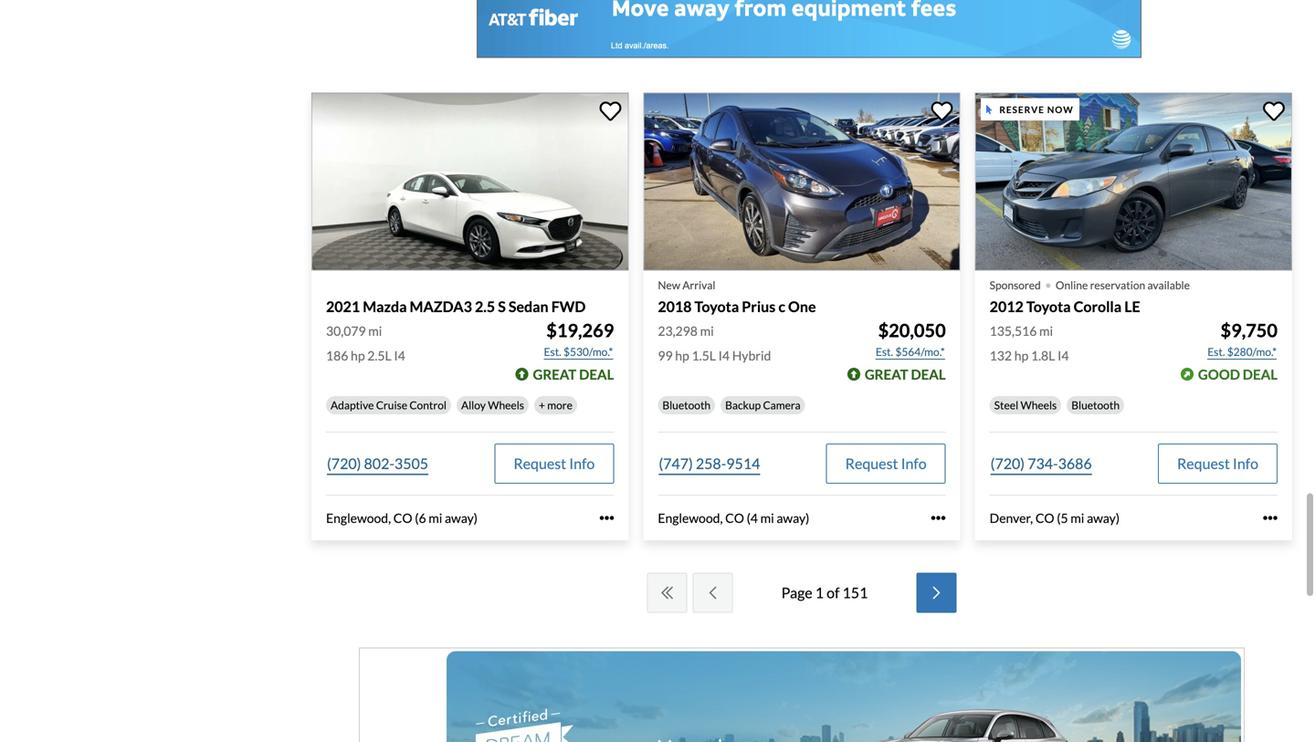 Task type: describe. For each thing, give the bounding box(es) containing it.
(6
[[415, 511, 426, 526]]

i4 for arrival
[[719, 348, 730, 363]]

mazda3
[[410, 298, 472, 316]]

132
[[990, 348, 1012, 363]]

1.8l
[[1031, 348, 1056, 363]]

great deal for $20,050
[[865, 366, 946, 383]]

1 deal from the left
[[579, 366, 614, 383]]

adaptive
[[331, 399, 374, 412]]

c
[[779, 298, 786, 316]]

734-
[[1028, 455, 1058, 473]]

co for ·
[[1036, 511, 1055, 526]]

mi right (6
[[429, 511, 442, 526]]

steel wheels
[[995, 399, 1057, 412]]

denver, co (5 mi away)
[[990, 511, 1120, 526]]

3505
[[395, 455, 429, 473]]

est. $530/mo.* button
[[543, 343, 614, 361]]

englewood, co (4 mi away)
[[658, 511, 810, 526]]

23,298 mi 99 hp 1.5l i4 hybrid
[[658, 323, 771, 363]]

available
[[1148, 279, 1190, 292]]

(720) 734-3686
[[991, 455, 1092, 473]]

reserve
[[1000, 104, 1045, 115]]

backup
[[725, 399, 761, 412]]

away) for ·
[[1087, 511, 1120, 526]]

(4
[[747, 511, 758, 526]]

$9,750 est. $280/mo.*
[[1208, 320, 1278, 358]]

sponsored · online reservation available 2012 toyota corolla le
[[990, 267, 1190, 316]]

s
[[498, 298, 506, 316]]

+ more
[[539, 399, 573, 412]]

more
[[547, 399, 573, 412]]

186
[[326, 348, 348, 363]]

request info button for arrival
[[826, 444, 946, 484]]

page 1 of 151
[[782, 584, 868, 602]]

request for ·
[[1178, 455, 1230, 473]]

30,079
[[326, 323, 366, 339]]

magnetic gray metallic 2018 toyota prius c one hatchback front-wheel drive continuously variable transmission image
[[643, 93, 961, 271]]

request info button for ·
[[1158, 444, 1278, 484]]

(720) 802-3505
[[327, 455, 429, 473]]

good
[[1198, 366, 1241, 383]]

alloy wheels
[[461, 399, 524, 412]]

$564/mo.*
[[896, 345, 945, 358]]

camera
[[763, 399, 801, 412]]

3686
[[1058, 455, 1092, 473]]

est. $564/mo.* button
[[875, 343, 946, 361]]

chevron right image
[[928, 586, 946, 601]]

backup camera
[[725, 399, 801, 412]]

one
[[788, 298, 816, 316]]

(5
[[1057, 511, 1069, 526]]

toyota inside "new arrival 2018 toyota prius c one"
[[695, 298, 739, 316]]

(747) 258-9514
[[659, 455, 760, 473]]

$9,750
[[1221, 320, 1278, 342]]

30,079 mi 186 hp 2.5l i4
[[326, 323, 405, 363]]

hp for ·
[[1015, 348, 1029, 363]]

mouse pointer image
[[987, 105, 992, 114]]

1 request from the left
[[514, 455, 567, 473]]

1 bluetooth from the left
[[663, 399, 711, 412]]

steel
[[995, 399, 1019, 412]]

(747)
[[659, 455, 693, 473]]

135,516 mi 132 hp 1.8l i4
[[990, 323, 1069, 363]]

request for arrival
[[846, 455, 898, 473]]

2021 mazda mazda3 2.5 s sedan fwd
[[326, 298, 586, 316]]

$530/mo.*
[[564, 345, 613, 358]]

page
[[782, 584, 813, 602]]

(720) for (720) 802-3505
[[327, 455, 361, 473]]

mazda
[[363, 298, 407, 316]]

wheels for alloy wheels
[[488, 399, 524, 412]]

2021
[[326, 298, 360, 316]]

1 co from the left
[[394, 511, 413, 526]]

mi inside 23,298 mi 99 hp 1.5l i4 hybrid
[[700, 323, 714, 339]]

(747) 258-9514 button
[[658, 444, 761, 484]]

englewood, for englewood, co (6 mi away)
[[326, 511, 391, 526]]

deal for ·
[[1243, 366, 1278, 383]]

+
[[539, 399, 545, 412]]

englewood, co (6 mi away)
[[326, 511, 478, 526]]

reserve now
[[1000, 104, 1074, 115]]

i4 for ·
[[1058, 348, 1069, 363]]

white 2021 mazda mazda3 2.5 s sedan fwd sedan front-wheel drive automatic image
[[312, 93, 629, 271]]

arrival
[[683, 279, 716, 292]]

alloy
[[461, 399, 486, 412]]

of
[[827, 584, 840, 602]]

·
[[1045, 267, 1052, 300]]

$19,269
[[547, 320, 614, 342]]



Task type: locate. For each thing, give the bounding box(es) containing it.
toyota
[[695, 298, 739, 316], [1027, 298, 1071, 316]]

i4 right 2.5l
[[394, 348, 405, 363]]

1 est. from the left
[[544, 345, 562, 358]]

135,516
[[990, 323, 1037, 339]]

1 vertical spatial advertisement region
[[359, 648, 1245, 743]]

802-
[[364, 455, 395, 473]]

ellipsis h image for ·
[[1263, 511, 1278, 526]]

99
[[658, 348, 673, 363]]

corolla
[[1074, 298, 1122, 316]]

1 away) from the left
[[445, 511, 478, 526]]

2 hp from the left
[[675, 348, 690, 363]]

1 horizontal spatial away)
[[777, 511, 810, 526]]

2012
[[990, 298, 1024, 316]]

co for arrival
[[725, 511, 744, 526]]

1 horizontal spatial hp
[[675, 348, 690, 363]]

1
[[816, 584, 824, 602]]

est. for ·
[[1208, 345, 1225, 358]]

9514
[[727, 455, 760, 473]]

2 bluetooth from the left
[[1072, 399, 1120, 412]]

sponsored
[[990, 279, 1041, 292]]

hp right 99
[[675, 348, 690, 363]]

2 co from the left
[[725, 511, 744, 526]]

ellipsis h image for arrival
[[932, 511, 946, 526]]

2 horizontal spatial co
[[1036, 511, 1055, 526]]

1 (720) from the left
[[327, 455, 361, 473]]

0 horizontal spatial request info button
[[495, 444, 614, 484]]

0 horizontal spatial est.
[[544, 345, 562, 358]]

2 deal from the left
[[911, 366, 946, 383]]

fwd
[[552, 298, 586, 316]]

2 (720) from the left
[[991, 455, 1025, 473]]

0 horizontal spatial great
[[533, 366, 577, 383]]

2 great deal from the left
[[865, 366, 946, 383]]

2 info from the left
[[901, 455, 927, 473]]

2 horizontal spatial request info
[[1178, 455, 1259, 473]]

ellipsis h image
[[600, 511, 614, 526], [932, 511, 946, 526], [1263, 511, 1278, 526]]

3 hp from the left
[[1015, 348, 1029, 363]]

2 englewood, from the left
[[658, 511, 723, 526]]

i4 right 1.8l
[[1058, 348, 1069, 363]]

new
[[658, 279, 681, 292]]

1 horizontal spatial i4
[[719, 348, 730, 363]]

2 away) from the left
[[777, 511, 810, 526]]

co left (5
[[1036, 511, 1055, 526]]

est. inside $19,269 est. $530/mo.*
[[544, 345, 562, 358]]

0 horizontal spatial away)
[[445, 511, 478, 526]]

i4 inside 135,516 mi 132 hp 1.8l i4
[[1058, 348, 1069, 363]]

3 request info from the left
[[1178, 455, 1259, 473]]

3 away) from the left
[[1087, 511, 1120, 526]]

good deal
[[1198, 366, 1278, 383]]

request info for ·
[[1178, 455, 1259, 473]]

1 toyota from the left
[[695, 298, 739, 316]]

new arrival 2018 toyota prius c one
[[658, 279, 816, 316]]

great down est. $564/mo.* button
[[865, 366, 909, 383]]

est. for arrival
[[876, 345, 894, 358]]

toyota down the online
[[1027, 298, 1071, 316]]

1 horizontal spatial wheels
[[1021, 399, 1057, 412]]

0 horizontal spatial toyota
[[695, 298, 739, 316]]

2 horizontal spatial ellipsis h image
[[1263, 511, 1278, 526]]

0 horizontal spatial (720)
[[327, 455, 361, 473]]

23,298
[[658, 323, 698, 339]]

denver,
[[990, 511, 1033, 526]]

i4
[[394, 348, 405, 363], [719, 348, 730, 363], [1058, 348, 1069, 363]]

hp
[[351, 348, 365, 363], [675, 348, 690, 363], [1015, 348, 1029, 363]]

0 vertical spatial advertisement region
[[477, 0, 1142, 58]]

1 great deal from the left
[[533, 366, 614, 383]]

1 ellipsis h image from the left
[[600, 511, 614, 526]]

1 hp from the left
[[351, 348, 365, 363]]

$19,269 est. $530/mo.*
[[544, 320, 614, 358]]

away) for arrival
[[777, 511, 810, 526]]

1 horizontal spatial great deal
[[865, 366, 946, 383]]

away) right (5
[[1087, 511, 1120, 526]]

hp for arrival
[[675, 348, 690, 363]]

chevron double left image
[[658, 586, 677, 601]]

(720)
[[327, 455, 361, 473], [991, 455, 1025, 473]]

great deal down est. $564/mo.* button
[[865, 366, 946, 383]]

1 i4 from the left
[[394, 348, 405, 363]]

control
[[410, 399, 447, 412]]

reservation
[[1090, 279, 1146, 292]]

est. down '$19,269'
[[544, 345, 562, 358]]

wheels right alloy
[[488, 399, 524, 412]]

mi inside 30,079 mi 186 hp 2.5l i4
[[368, 323, 382, 339]]

deal down $530/mo.*
[[579, 366, 614, 383]]

away) right (4
[[777, 511, 810, 526]]

2 great from the left
[[865, 366, 909, 383]]

2 horizontal spatial hp
[[1015, 348, 1029, 363]]

co left (4
[[725, 511, 744, 526]]

i4 inside 23,298 mi 99 hp 1.5l i4 hybrid
[[719, 348, 730, 363]]

2 horizontal spatial est.
[[1208, 345, 1225, 358]]

great deal down est. $530/mo.* button
[[533, 366, 614, 383]]

151
[[843, 584, 868, 602]]

3 co from the left
[[1036, 511, 1055, 526]]

1 horizontal spatial englewood,
[[658, 511, 723, 526]]

mi right (5
[[1071, 511, 1085, 526]]

toyota down arrival
[[695, 298, 739, 316]]

0 horizontal spatial ellipsis h image
[[600, 511, 614, 526]]

chevron left image
[[704, 586, 722, 601]]

cruise
[[376, 399, 407, 412]]

mi right (4
[[761, 511, 774, 526]]

great for $19,269
[[533, 366, 577, 383]]

2 request info button from the left
[[826, 444, 946, 484]]

advertisement region
[[477, 0, 1142, 58], [359, 648, 1245, 743]]

co left (6
[[394, 511, 413, 526]]

online
[[1056, 279, 1088, 292]]

2 horizontal spatial away)
[[1087, 511, 1120, 526]]

request
[[514, 455, 567, 473], [846, 455, 898, 473], [1178, 455, 1230, 473]]

2 toyota from the left
[[1027, 298, 1071, 316]]

0 horizontal spatial info
[[569, 455, 595, 473]]

2 request from the left
[[846, 455, 898, 473]]

englewood, down (720) 802-3505 button on the bottom left
[[326, 511, 391, 526]]

info for ·
[[1233, 455, 1259, 473]]

3 info from the left
[[1233, 455, 1259, 473]]

est. $280/mo.* button
[[1207, 343, 1278, 361]]

3 request info button from the left
[[1158, 444, 1278, 484]]

1 horizontal spatial bluetooth
[[1072, 399, 1120, 412]]

(720) left 734-
[[991, 455, 1025, 473]]

(720) 734-3686 button
[[990, 444, 1093, 484]]

1 horizontal spatial request info button
[[826, 444, 946, 484]]

0 horizontal spatial deal
[[579, 366, 614, 383]]

1 request info from the left
[[514, 455, 595, 473]]

1 horizontal spatial co
[[725, 511, 744, 526]]

0 horizontal spatial request
[[514, 455, 567, 473]]

1 horizontal spatial info
[[901, 455, 927, 473]]

info
[[569, 455, 595, 473], [901, 455, 927, 473], [1233, 455, 1259, 473]]

bluetooth down 1.5l
[[663, 399, 711, 412]]

2 horizontal spatial info
[[1233, 455, 1259, 473]]

mi
[[368, 323, 382, 339], [700, 323, 714, 339], [1040, 323, 1053, 339], [429, 511, 442, 526], [761, 511, 774, 526], [1071, 511, 1085, 526]]

$280/mo.*
[[1228, 345, 1277, 358]]

0 horizontal spatial hp
[[351, 348, 365, 363]]

3 ellipsis h image from the left
[[1263, 511, 1278, 526]]

request info for arrival
[[846, 455, 927, 473]]

2 horizontal spatial request
[[1178, 455, 1230, 473]]

mi up 2.5l
[[368, 323, 382, 339]]

great
[[533, 366, 577, 383], [865, 366, 909, 383]]

englewood, for englewood, co (4 mi away)
[[658, 511, 723, 526]]

2 est. from the left
[[876, 345, 894, 358]]

hp right the 186
[[351, 348, 365, 363]]

2 ellipsis h image from the left
[[932, 511, 946, 526]]

wheels for steel wheels
[[1021, 399, 1057, 412]]

englewood,
[[326, 511, 391, 526], [658, 511, 723, 526]]

great deal
[[533, 366, 614, 383], [865, 366, 946, 383]]

0 horizontal spatial co
[[394, 511, 413, 526]]

wheels
[[488, 399, 524, 412], [1021, 399, 1057, 412]]

1 horizontal spatial request info
[[846, 455, 927, 473]]

deal down $564/mo.*
[[911, 366, 946, 383]]

(720) left 802-
[[327, 455, 361, 473]]

0 horizontal spatial i4
[[394, 348, 405, 363]]

1 horizontal spatial (720)
[[991, 455, 1025, 473]]

now
[[1048, 104, 1074, 115]]

prius
[[742, 298, 776, 316]]

0 horizontal spatial bluetooth
[[663, 399, 711, 412]]

est. up good
[[1208, 345, 1225, 358]]

1 horizontal spatial ellipsis h image
[[932, 511, 946, 526]]

$20,050 est. $564/mo.*
[[876, 320, 946, 358]]

i4 inside 30,079 mi 186 hp 2.5l i4
[[394, 348, 405, 363]]

1 wheels from the left
[[488, 399, 524, 412]]

0 horizontal spatial englewood,
[[326, 511, 391, 526]]

1 englewood, from the left
[[326, 511, 391, 526]]

1 info from the left
[[569, 455, 595, 473]]

mi up 1.8l
[[1040, 323, 1053, 339]]

(720) 802-3505 button
[[326, 444, 429, 484]]

hybrid
[[732, 348, 771, 363]]

away)
[[445, 511, 478, 526], [777, 511, 810, 526], [1087, 511, 1120, 526]]

great for $20,050
[[865, 366, 909, 383]]

adaptive cruise control
[[331, 399, 447, 412]]

0 horizontal spatial request info
[[514, 455, 595, 473]]

0 horizontal spatial wheels
[[488, 399, 524, 412]]

258-
[[696, 455, 727, 473]]

mi up 1.5l
[[700, 323, 714, 339]]

toyota inside the sponsored · online reservation available 2012 toyota corolla le
[[1027, 298, 1071, 316]]

great up + more
[[533, 366, 577, 383]]

request info button
[[495, 444, 614, 484], [826, 444, 946, 484], [1158, 444, 1278, 484]]

1 horizontal spatial deal
[[911, 366, 946, 383]]

2 horizontal spatial request info button
[[1158, 444, 1278, 484]]

3 i4 from the left
[[1058, 348, 1069, 363]]

hp inside 30,079 mi 186 hp 2.5l i4
[[351, 348, 365, 363]]

deal for arrival
[[911, 366, 946, 383]]

est.
[[544, 345, 562, 358], [876, 345, 894, 358], [1208, 345, 1225, 358]]

est. inside $9,750 est. $280/mo.*
[[1208, 345, 1225, 358]]

2.5
[[475, 298, 495, 316]]

1 horizontal spatial request
[[846, 455, 898, 473]]

le
[[1125, 298, 1141, 316]]

deal down the $280/mo.*
[[1243, 366, 1278, 383]]

request info
[[514, 455, 595, 473], [846, 455, 927, 473], [1178, 455, 1259, 473]]

hp inside 23,298 mi 99 hp 1.5l i4 hybrid
[[675, 348, 690, 363]]

i4 right 1.5l
[[719, 348, 730, 363]]

great deal for $19,269
[[533, 366, 614, 383]]

2 wheels from the left
[[1021, 399, 1057, 412]]

2 request info from the left
[[846, 455, 927, 473]]

1 horizontal spatial est.
[[876, 345, 894, 358]]

bluetooth up 3686
[[1072, 399, 1120, 412]]

gray 2012 toyota corolla le sedan front-wheel drive 4-speed automatic image
[[975, 93, 1293, 271]]

2 horizontal spatial i4
[[1058, 348, 1069, 363]]

est. down $20,050
[[876, 345, 894, 358]]

(720) for (720) 734-3686
[[991, 455, 1025, 473]]

3 est. from the left
[[1208, 345, 1225, 358]]

$20,050
[[878, 320, 946, 342]]

hp right 132
[[1015, 348, 1029, 363]]

2 i4 from the left
[[719, 348, 730, 363]]

2018
[[658, 298, 692, 316]]

1 great from the left
[[533, 366, 577, 383]]

englewood, down (747)
[[658, 511, 723, 526]]

2.5l
[[368, 348, 392, 363]]

2 horizontal spatial deal
[[1243, 366, 1278, 383]]

1.5l
[[692, 348, 716, 363]]

est. inside the $20,050 est. $564/mo.*
[[876, 345, 894, 358]]

sedan
[[509, 298, 549, 316]]

bluetooth
[[663, 399, 711, 412], [1072, 399, 1120, 412]]

1 horizontal spatial great
[[865, 366, 909, 383]]

3 request from the left
[[1178, 455, 1230, 473]]

0 horizontal spatial great deal
[[533, 366, 614, 383]]

mi inside 135,516 mi 132 hp 1.8l i4
[[1040, 323, 1053, 339]]

1 horizontal spatial toyota
[[1027, 298, 1071, 316]]

3 deal from the left
[[1243, 366, 1278, 383]]

1 request info button from the left
[[495, 444, 614, 484]]

deal
[[579, 366, 614, 383], [911, 366, 946, 383], [1243, 366, 1278, 383]]

away) right (6
[[445, 511, 478, 526]]

hp inside 135,516 mi 132 hp 1.8l i4
[[1015, 348, 1029, 363]]

info for arrival
[[901, 455, 927, 473]]

wheels right the steel
[[1021, 399, 1057, 412]]



Task type: vqa. For each thing, say whether or not it's contained in the screenshot.
topmost no answers yet link
no



